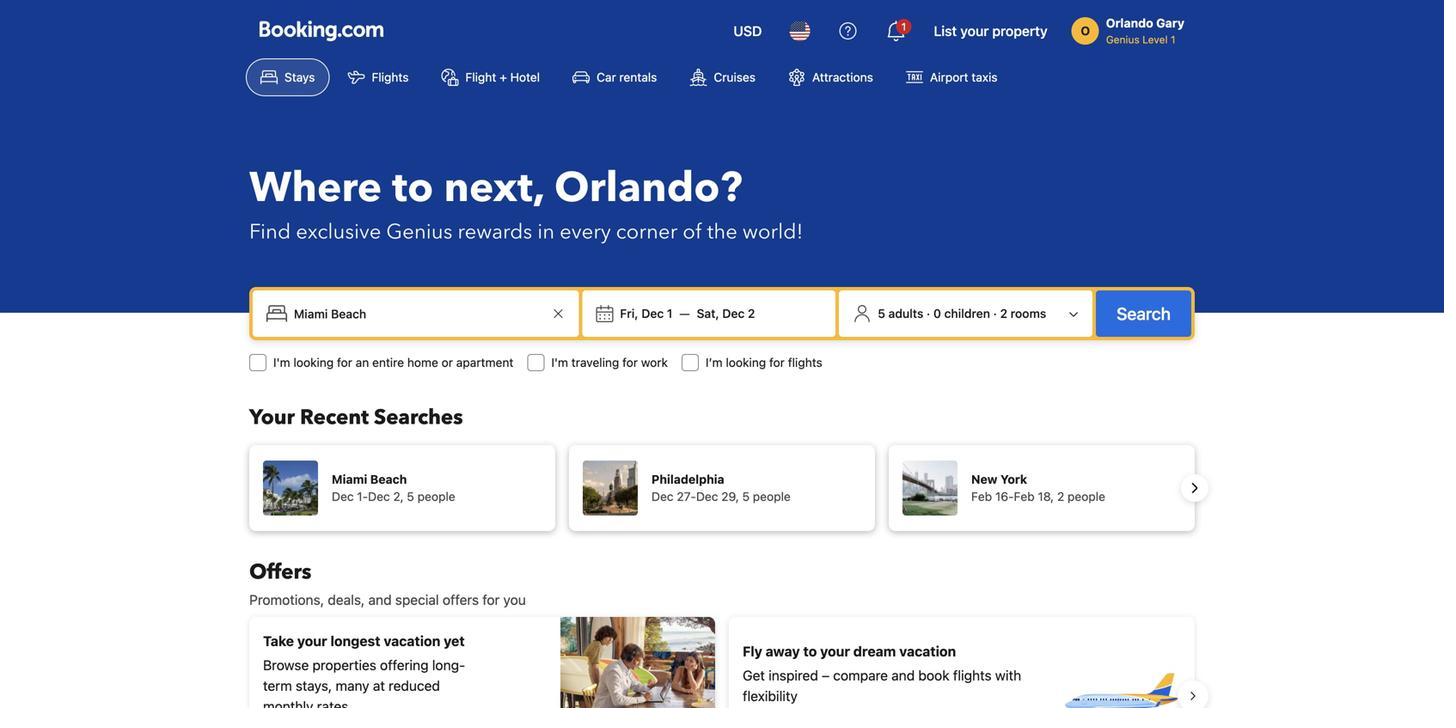Task type: locate. For each thing, give the bounding box(es) containing it.
· left 0
[[927, 307, 931, 321]]

1 vertical spatial to
[[804, 644, 817, 660]]

car
[[597, 70, 616, 84]]

1 vertical spatial and
[[892, 668, 915, 684]]

genius down orlando on the top right of page
[[1107, 34, 1140, 46]]

next,
[[444, 160, 544, 216]]

vacation up offering
[[384, 633, 441, 650]]

0 horizontal spatial feb
[[972, 490, 993, 504]]

feb down new
[[972, 490, 993, 504]]

genius inside where to next, orlando? find exclusive genius rewards in every corner of the world!
[[387, 218, 453, 246]]

0 horizontal spatial people
[[418, 490, 456, 504]]

i'm left traveling
[[552, 356, 569, 370]]

0 horizontal spatial 1
[[667, 307, 673, 321]]

promotions,
[[249, 592, 324, 609]]

people inside the 'philadelphia dec 27-dec 29, 5 people'
[[753, 490, 791, 504]]

1 horizontal spatial your
[[821, 644, 851, 660]]

dec right 'sat,'
[[723, 307, 745, 321]]

2 right 'sat,'
[[748, 307, 756, 321]]

1 vertical spatial region
[[236, 611, 1209, 709]]

your account menu orlando gary genius level 1 element
[[1072, 8, 1192, 47]]

0 horizontal spatial to
[[392, 160, 434, 216]]

dec left 2, on the bottom left
[[368, 490, 390, 504]]

philadelphia
[[652, 473, 725, 487]]

properties
[[313, 658, 377, 674]]

dec right fri, on the top left of page
[[642, 307, 664, 321]]

0 horizontal spatial flights
[[788, 356, 823, 370]]

people right 29,
[[753, 490, 791, 504]]

2 inside the new york feb 16-feb 18, 2 people
[[1058, 490, 1065, 504]]

work
[[641, 356, 668, 370]]

0 vertical spatial region
[[236, 439, 1209, 538]]

0 horizontal spatial looking
[[294, 356, 334, 370]]

region containing miami beach
[[236, 439, 1209, 538]]

of
[[683, 218, 702, 246]]

property
[[993, 23, 1048, 39]]

2 for dec
[[748, 307, 756, 321]]

dec
[[642, 307, 664, 321], [723, 307, 745, 321], [332, 490, 354, 504], [368, 490, 390, 504], [652, 490, 674, 504], [697, 490, 719, 504]]

fri, dec 1 — sat, dec 2
[[620, 307, 756, 321]]

1 horizontal spatial people
[[753, 490, 791, 504]]

2
[[748, 307, 756, 321], [1001, 307, 1008, 321], [1058, 490, 1065, 504]]

taxis
[[972, 70, 998, 84]]

people inside 'miami beach dec 1-dec 2, 5 people'
[[418, 490, 456, 504]]

region
[[236, 439, 1209, 538], [236, 611, 1209, 709]]

1 horizontal spatial to
[[804, 644, 817, 660]]

2 looking from the left
[[726, 356, 767, 370]]

airport taxis link
[[892, 58, 1013, 96]]

new york feb 16-feb 18, 2 people
[[972, 473, 1106, 504]]

1 horizontal spatial genius
[[1107, 34, 1140, 46]]

looking left an
[[294, 356, 334, 370]]

looking
[[294, 356, 334, 370], [726, 356, 767, 370]]

special
[[395, 592, 439, 609]]

the
[[708, 218, 738, 246]]

fly away to your dream vacation get inspired – compare and book flights with flexibility
[[743, 644, 1022, 705]]

0 horizontal spatial genius
[[387, 218, 453, 246]]

your right "list"
[[961, 23, 989, 39]]

2 people from the left
[[753, 490, 791, 504]]

genius
[[1107, 34, 1140, 46], [387, 218, 453, 246]]

1 horizontal spatial looking
[[726, 356, 767, 370]]

your up – on the right bottom of the page
[[821, 644, 851, 660]]

0 horizontal spatial vacation
[[384, 633, 441, 650]]

1 down gary
[[1171, 34, 1176, 46]]

airport taxis
[[931, 70, 998, 84]]

2,
[[393, 490, 404, 504]]

1 horizontal spatial 2
[[1001, 307, 1008, 321]]

stays link
[[246, 58, 330, 96]]

1 vertical spatial flights
[[954, 668, 992, 684]]

29,
[[722, 490, 740, 504]]

search button
[[1097, 291, 1192, 337]]

1 vertical spatial 1
[[1171, 34, 1176, 46]]

miami
[[332, 473, 368, 487]]

rentals
[[620, 70, 657, 84]]

next image
[[1185, 478, 1206, 499]]

0 vertical spatial 1
[[902, 21, 907, 33]]

2 horizontal spatial people
[[1068, 490, 1106, 504]]

1 horizontal spatial flights
[[954, 668, 992, 684]]

reduced
[[389, 678, 440, 695]]

2 · from the left
[[994, 307, 998, 321]]

an
[[356, 356, 369, 370]]

for
[[337, 356, 353, 370], [623, 356, 638, 370], [770, 356, 785, 370], [483, 592, 500, 609]]

2 inside dropdown button
[[1001, 307, 1008, 321]]

your inside take your longest vacation yet browse properties offering long- term stays, many at reduced monthly rates.
[[297, 633, 327, 650]]

and right deals,
[[369, 592, 392, 609]]

for for work
[[623, 356, 638, 370]]

18,
[[1039, 490, 1055, 504]]

0 horizontal spatial 5
[[407, 490, 414, 504]]

0 horizontal spatial ·
[[927, 307, 931, 321]]

for left an
[[337, 356, 353, 370]]

feb
[[972, 490, 993, 504], [1015, 490, 1035, 504]]

27-
[[677, 490, 697, 504]]

home
[[408, 356, 439, 370]]

5 left 'adults'
[[878, 307, 886, 321]]

airport
[[931, 70, 969, 84]]

flexibility
[[743, 689, 798, 705]]

1 left "list"
[[902, 21, 907, 33]]

2 horizontal spatial 1
[[1171, 34, 1176, 46]]

1 region from the top
[[236, 439, 1209, 538]]

1 horizontal spatial feb
[[1015, 490, 1035, 504]]

0 vertical spatial to
[[392, 160, 434, 216]]

1 vertical spatial genius
[[387, 218, 453, 246]]

flights inside fly away to your dream vacation get inspired – compare and book flights with flexibility
[[954, 668, 992, 684]]

looking right i'm
[[726, 356, 767, 370]]

for right i'm
[[770, 356, 785, 370]]

2 left rooms
[[1001, 307, 1008, 321]]

2 horizontal spatial 2
[[1058, 490, 1065, 504]]

rates.
[[317, 699, 352, 709]]

fri, dec 1 button
[[614, 298, 680, 329]]

1 horizontal spatial and
[[892, 668, 915, 684]]

0 horizontal spatial i'm
[[274, 356, 290, 370]]

1 people from the left
[[418, 490, 456, 504]]

hotel
[[511, 70, 540, 84]]

1 looking from the left
[[294, 356, 334, 370]]

people right 2, on the bottom left
[[418, 490, 456, 504]]

searches
[[374, 404, 463, 432]]

0 vertical spatial genius
[[1107, 34, 1140, 46]]

2 horizontal spatial 5
[[878, 307, 886, 321]]

genius left rewards
[[387, 218, 453, 246]]

1 horizontal spatial i'm
[[552, 356, 569, 370]]

and left book
[[892, 668, 915, 684]]

vacation inside take your longest vacation yet browse properties offering long- term stays, many at reduced monthly rates.
[[384, 633, 441, 650]]

i'm
[[274, 356, 290, 370], [552, 356, 569, 370]]

cruises link
[[676, 58, 771, 96]]

your for list
[[961, 23, 989, 39]]

many
[[336, 678, 370, 695]]

orlando?
[[555, 160, 743, 216]]

offers promotions, deals, and special offers for you
[[249, 559, 526, 609]]

dec left 29,
[[697, 490, 719, 504]]

2 for ·
[[1001, 307, 1008, 321]]

5 inside the 'philadelphia dec 27-dec 29, 5 people'
[[743, 490, 750, 504]]

1 horizontal spatial vacation
[[900, 644, 957, 660]]

for left the "you"
[[483, 592, 500, 609]]

1 left —
[[667, 307, 673, 321]]

your for take
[[297, 633, 327, 650]]

5
[[878, 307, 886, 321], [407, 490, 414, 504], [743, 490, 750, 504]]

o
[[1081, 24, 1091, 38]]

people inside the new york feb 16-feb 18, 2 people
[[1068, 490, 1106, 504]]

1 i'm from the left
[[274, 356, 290, 370]]

fri,
[[620, 307, 639, 321]]

sat, dec 2 button
[[690, 298, 762, 329]]

away
[[766, 644, 801, 660]]

people right 18,
[[1068, 490, 1106, 504]]

attractions
[[813, 70, 874, 84]]

people for dec 1-dec 2, 5 people
[[418, 490, 456, 504]]

2 region from the top
[[236, 611, 1209, 709]]

i'm looking for an entire home or apartment
[[274, 356, 514, 370]]

1 horizontal spatial ·
[[994, 307, 998, 321]]

in
[[538, 218, 555, 246]]

for for flights
[[770, 356, 785, 370]]

to left next,
[[392, 160, 434, 216]]

to right 'away'
[[804, 644, 817, 660]]

2 horizontal spatial your
[[961, 23, 989, 39]]

your right take
[[297, 633, 327, 650]]

your inside fly away to your dream vacation get inspired – compare and book flights with flexibility
[[821, 644, 851, 660]]

booking.com image
[[260, 21, 384, 41]]

fly away to your dream vacation image
[[1061, 636, 1182, 709]]

york
[[1001, 473, 1028, 487]]

stays
[[285, 70, 315, 84]]

compare
[[834, 668, 888, 684]]

1-
[[357, 490, 368, 504]]

5 right 2, on the bottom left
[[407, 490, 414, 504]]

0 horizontal spatial and
[[369, 592, 392, 609]]

0 horizontal spatial your
[[297, 633, 327, 650]]

1 horizontal spatial 5
[[743, 490, 750, 504]]

·
[[927, 307, 931, 321], [994, 307, 998, 321]]

2 right 18,
[[1058, 490, 1065, 504]]

and
[[369, 592, 392, 609], [892, 668, 915, 684]]

0 horizontal spatial 2
[[748, 307, 756, 321]]

1 inside dropdown button
[[902, 21, 907, 33]]

1 inside orlando gary genius level 1
[[1171, 34, 1176, 46]]

deals,
[[328, 592, 365, 609]]

feb down york
[[1015, 490, 1035, 504]]

get
[[743, 668, 765, 684]]

5 right 29,
[[743, 490, 750, 504]]

3 people from the left
[[1068, 490, 1106, 504]]

0 vertical spatial and
[[369, 592, 392, 609]]

dec left 27-
[[652, 490, 674, 504]]

offers
[[249, 559, 312, 587]]

2 i'm from the left
[[552, 356, 569, 370]]

apartment
[[457, 356, 514, 370]]

i'm up your in the bottom of the page
[[274, 356, 290, 370]]

vacation up book
[[900, 644, 957, 660]]

· right children
[[994, 307, 998, 321]]

for left work
[[623, 356, 638, 370]]

1 horizontal spatial 1
[[902, 21, 907, 33]]



Task type: describe. For each thing, give the bounding box(es) containing it.
0 vertical spatial flights
[[788, 356, 823, 370]]

attractions link
[[774, 58, 888, 96]]

level
[[1143, 34, 1169, 46]]

to inside fly away to your dream vacation get inspired – compare and book flights with flexibility
[[804, 644, 817, 660]]

1 feb from the left
[[972, 490, 993, 504]]

5 inside 'miami beach dec 1-dec 2, 5 people'
[[407, 490, 414, 504]]

car rentals
[[597, 70, 657, 84]]

take
[[263, 633, 294, 650]]

term
[[263, 678, 292, 695]]

take your longest vacation yet browse properties offering long- term stays, many at reduced monthly rates.
[[263, 633, 466, 709]]

orlando
[[1107, 16, 1154, 30]]

Where are you going? field
[[287, 298, 548, 329]]

philadelphia dec 27-dec 29, 5 people
[[652, 473, 791, 504]]

stays,
[[296, 678, 332, 695]]

with
[[996, 668, 1022, 684]]

i'm for i'm looking for an entire home or apartment
[[274, 356, 290, 370]]

0
[[934, 307, 942, 321]]

i'm for i'm traveling for work
[[552, 356, 569, 370]]

dec down miami
[[332, 490, 354, 504]]

genius inside orlando gary genius level 1
[[1107, 34, 1140, 46]]

—
[[680, 307, 690, 321]]

list
[[934, 23, 958, 39]]

flight
[[466, 70, 497, 84]]

miami beach dec 1-dec 2, 5 people
[[332, 473, 456, 504]]

rooms
[[1011, 307, 1047, 321]]

your recent searches
[[249, 404, 463, 432]]

looking for i'm
[[294, 356, 334, 370]]

new
[[972, 473, 998, 487]]

orlando gary genius level 1
[[1107, 16, 1185, 46]]

5 adults · 0 children · 2 rooms button
[[847, 298, 1086, 330]]

your
[[249, 404, 295, 432]]

find
[[249, 218, 291, 246]]

usd button
[[724, 10, 773, 52]]

5 adults · 0 children · 2 rooms
[[878, 307, 1047, 321]]

long-
[[432, 658, 466, 674]]

2 for 18,
[[1058, 490, 1065, 504]]

at
[[373, 678, 385, 695]]

fly
[[743, 644, 763, 660]]

for for an
[[337, 356, 353, 370]]

exclusive
[[296, 218, 381, 246]]

flights
[[372, 70, 409, 84]]

and inside offers promotions, deals, and special offers for you
[[369, 592, 392, 609]]

where
[[249, 160, 382, 216]]

to inside where to next, orlando? find exclusive genius rewards in every corner of the world!
[[392, 160, 434, 216]]

flight + hotel link
[[427, 58, 555, 96]]

list your property link
[[924, 10, 1059, 52]]

where to next, orlando? find exclusive genius rewards in every corner of the world!
[[249, 160, 804, 246]]

and inside fly away to your dream vacation get inspired – compare and book flights with flexibility
[[892, 668, 915, 684]]

usd
[[734, 23, 762, 39]]

rewards
[[458, 218, 533, 246]]

you
[[504, 592, 526, 609]]

gary
[[1157, 16, 1185, 30]]

adults
[[889, 307, 924, 321]]

longest
[[331, 633, 381, 650]]

yet
[[444, 633, 465, 650]]

i'm traveling for work
[[552, 356, 668, 370]]

5 inside dropdown button
[[878, 307, 886, 321]]

recent
[[300, 404, 369, 432]]

inspired
[[769, 668, 819, 684]]

i'm
[[706, 356, 723, 370]]

browse
[[263, 658, 309, 674]]

offering
[[380, 658, 429, 674]]

sat,
[[697, 307, 720, 321]]

16-
[[996, 490, 1015, 504]]

entire
[[372, 356, 404, 370]]

beach
[[370, 473, 407, 487]]

list your property
[[934, 23, 1048, 39]]

2 vertical spatial 1
[[667, 307, 673, 321]]

traveling
[[572, 356, 620, 370]]

flight + hotel
[[466, 70, 540, 84]]

every
[[560, 218, 611, 246]]

i'm looking for flights
[[706, 356, 823, 370]]

book
[[919, 668, 950, 684]]

1 · from the left
[[927, 307, 931, 321]]

take your longest vacation yet image
[[561, 618, 716, 709]]

looking for i'm
[[726, 356, 767, 370]]

people for feb 16-feb 18, 2 people
[[1068, 490, 1106, 504]]

+
[[500, 70, 507, 84]]

for inside offers promotions, deals, and special offers for you
[[483, 592, 500, 609]]

monthly
[[263, 699, 313, 709]]

search
[[1117, 304, 1171, 324]]

region containing take your longest vacation yet
[[236, 611, 1209, 709]]

–
[[822, 668, 830, 684]]

flights link
[[333, 58, 424, 96]]

offers
[[443, 592, 479, 609]]

or
[[442, 356, 453, 370]]

2 feb from the left
[[1015, 490, 1035, 504]]

world!
[[743, 218, 804, 246]]

corner
[[616, 218, 678, 246]]

1 button
[[876, 10, 917, 52]]

vacation inside fly away to your dream vacation get inspired – compare and book flights with flexibility
[[900, 644, 957, 660]]



Task type: vqa. For each thing, say whether or not it's contained in the screenshot.
Sydney Harbor Sightseeing Cruise image
no



